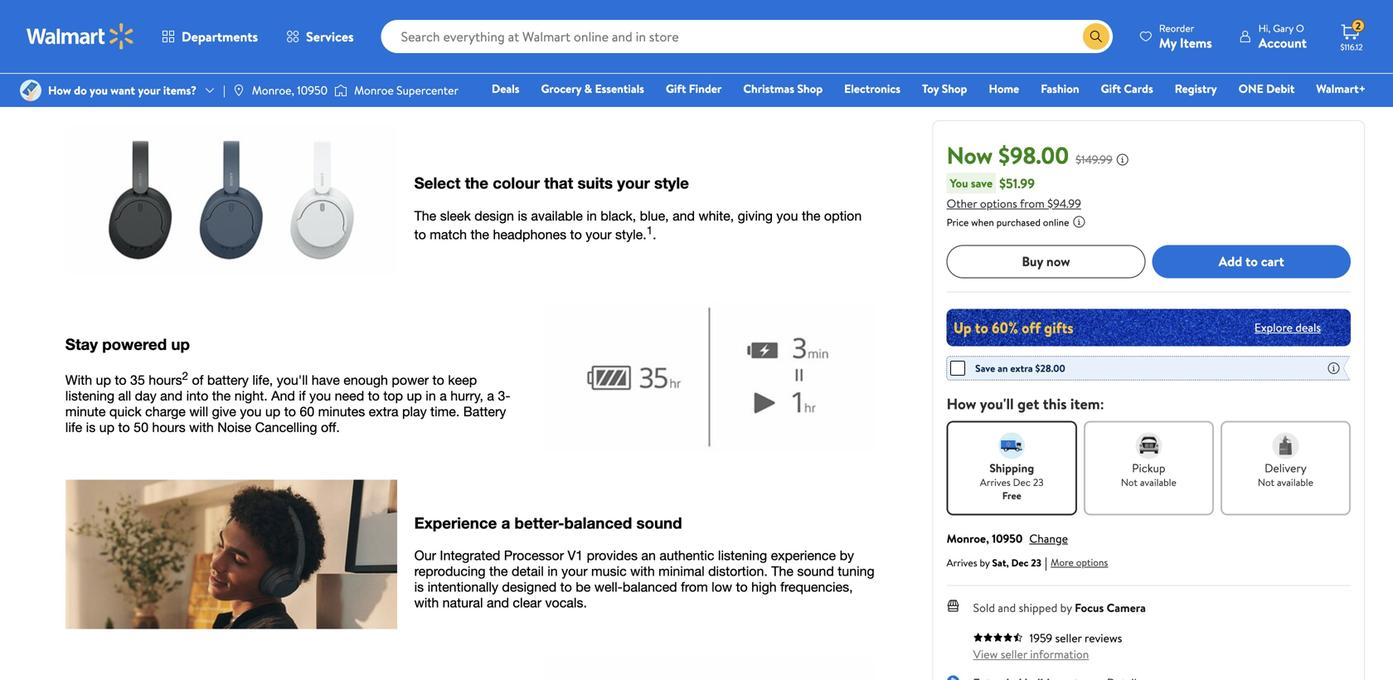 Task type: vqa. For each thing, say whether or not it's contained in the screenshot.
$8.00 at the right bottom
no



Task type: describe. For each thing, give the bounding box(es) containing it.
departments button
[[148, 17, 272, 56]]

other
[[947, 195, 978, 211]]

you save $51.99 other options from $94.99
[[947, 174, 1082, 211]]

more options button
[[1051, 555, 1109, 569]]

delivery
[[1265, 460, 1307, 476]]

cart
[[1262, 252, 1285, 270]]

price when purchased online
[[947, 215, 1070, 229]]

items?
[[163, 82, 197, 98]]

2
[[1356, 19, 1361, 33]]

now $98.00
[[947, 139, 1069, 171]]

gift finder link
[[659, 80, 729, 97]]

not for pickup
[[1121, 475, 1138, 489]]

and
[[998, 600, 1016, 616]]

services button
[[272, 17, 368, 56]]

toy shop link
[[915, 80, 975, 97]]

you
[[90, 82, 108, 98]]

dec inside arrives by sat, dec 23 | more options
[[1012, 556, 1029, 570]]

gift for gift finder
[[666, 80, 686, 97]]

my
[[1160, 34, 1177, 52]]

delivery not available
[[1258, 460, 1314, 489]]

walmart image
[[27, 23, 134, 50]]

do
[[74, 82, 87, 98]]

buy now
[[1022, 252, 1071, 270]]

grocery & essentials
[[541, 80, 645, 97]]

christmas shop link
[[736, 80, 830, 97]]

price
[[947, 215, 969, 229]]

monroe, 10950 change
[[947, 530, 1068, 546]]

toy shop
[[922, 80, 968, 97]]

reorder
[[1160, 21, 1195, 35]]

legal information image
[[1073, 215, 1086, 228]]

hi,
[[1259, 21, 1271, 35]]

finder
[[689, 80, 722, 97]]

services
[[306, 27, 354, 46]]

information
[[1031, 646, 1089, 662]]

o
[[1296, 21, 1305, 35]]

up to sixty percent off deals. shop now. image
[[947, 309, 1351, 346]]

items
[[1180, 34, 1213, 52]]

available for delivery
[[1277, 475, 1314, 489]]

item:
[[1071, 393, 1105, 414]]

cards
[[1124, 80, 1154, 97]]

1959
[[1030, 630, 1053, 646]]

one debit
[[1239, 80, 1295, 97]]

add to cart button
[[1153, 245, 1351, 278]]

essentials
[[595, 80, 645, 97]]

10950 for monroe, 10950
[[297, 82, 328, 98]]

buy now button
[[947, 245, 1146, 278]]

an
[[998, 361, 1008, 375]]

debit
[[1267, 80, 1295, 97]]

available for pickup
[[1141, 475, 1177, 489]]

want
[[111, 82, 135, 98]]

pickup not available
[[1121, 460, 1177, 489]]

save
[[976, 361, 996, 375]]

save an extra $28.00
[[976, 361, 1066, 375]]

supercenter
[[397, 82, 459, 98]]

add to cart
[[1219, 252, 1285, 270]]

1 vertical spatial |
[[1045, 554, 1048, 572]]

sat,
[[993, 556, 1009, 570]]

change button
[[1030, 530, 1068, 546]]

arrives by sat, dec 23 | more options
[[947, 554, 1109, 572]]

reviews
[[1085, 630, 1123, 646]]

grocery & essentials link
[[534, 80, 652, 97]]

change
[[1030, 530, 1068, 546]]

how you'll get this item:
[[947, 393, 1105, 414]]

reorder my items
[[1160, 21, 1213, 52]]

one
[[1239, 80, 1264, 97]]

monroe supercenter
[[354, 82, 459, 98]]

purchased
[[997, 215, 1041, 229]]

hi, gary o account
[[1259, 21, 1307, 52]]

deals link
[[484, 80, 527, 97]]

electronics link
[[837, 80, 908, 97]]

 image for monroe, 10950
[[232, 84, 245, 97]]

now
[[1047, 252, 1071, 270]]

23 inside arrives by sat, dec 23 | more options
[[1031, 556, 1042, 570]]

more information on savings image
[[1328, 361, 1341, 375]]

focus
[[1075, 600, 1104, 616]]

camera
[[1107, 600, 1146, 616]]

registry
[[1175, 80, 1218, 97]]

by inside arrives by sat, dec 23 | more options
[[980, 556, 990, 570]]

$116.12
[[1341, 41, 1363, 53]]

monroe
[[354, 82, 394, 98]]

one debit link
[[1232, 80, 1303, 97]]

get
[[1018, 393, 1040, 414]]

this
[[1043, 393, 1067, 414]]

learn more about strikethrough prices image
[[1116, 153, 1130, 166]]

gary
[[1274, 21, 1294, 35]]



Task type: locate. For each thing, give the bounding box(es) containing it.
0 vertical spatial |
[[223, 82, 225, 98]]

arrives
[[980, 475, 1011, 489], [947, 556, 978, 570]]

23 right free
[[1033, 475, 1044, 489]]

 image left do
[[20, 80, 41, 101]]

0 horizontal spatial gift
[[666, 80, 686, 97]]

Search search field
[[381, 20, 1113, 53]]

walmart+ link
[[1309, 80, 1374, 97]]

more
[[1051, 555, 1074, 569]]

10950 down the services dropdown button
[[297, 82, 328, 98]]

0 horizontal spatial 10950
[[297, 82, 328, 98]]

extra
[[1011, 361, 1033, 375]]

 image
[[20, 80, 41, 101], [232, 84, 245, 97]]

|
[[223, 82, 225, 98], [1045, 554, 1048, 572]]

1 horizontal spatial how
[[947, 393, 977, 414]]

when
[[972, 215, 995, 229]]

explore deals
[[1255, 319, 1321, 336]]

1959 seller reviews
[[1030, 630, 1123, 646]]

10950 up sat,
[[992, 530, 1023, 546]]

1 horizontal spatial 10950
[[992, 530, 1023, 546]]

0 horizontal spatial how
[[48, 82, 71, 98]]

0 horizontal spatial not
[[1121, 475, 1138, 489]]

2 not from the left
[[1258, 475, 1275, 489]]

1 shop from the left
[[797, 80, 823, 97]]

10950 for monroe, 10950 change
[[992, 530, 1023, 546]]

sold and shipped by focus camera
[[974, 600, 1146, 616]]

1 vertical spatial 10950
[[992, 530, 1023, 546]]

other options from $94.99 button
[[947, 195, 1082, 211]]

0 vertical spatial options
[[980, 195, 1018, 211]]

0 vertical spatial 23
[[1033, 475, 1044, 489]]

2 shop from the left
[[942, 80, 968, 97]]

walmart+
[[1317, 80, 1366, 97]]

dec down intent image for shipping
[[1013, 475, 1031, 489]]

deals
[[1296, 319, 1321, 336]]

shipping arrives dec 23 free
[[980, 460, 1044, 502]]

not down intent image for delivery
[[1258, 475, 1275, 489]]

options right more
[[1077, 555, 1109, 569]]

1 available from the left
[[1141, 475, 1177, 489]]

23 left more
[[1031, 556, 1042, 570]]

by left sat,
[[980, 556, 990, 570]]

seller right 1959
[[1056, 630, 1082, 646]]

options
[[980, 195, 1018, 211], [1077, 555, 1109, 569]]

0 vertical spatial monroe,
[[252, 82, 294, 98]]

how left do
[[48, 82, 71, 98]]

how left 'you'll'
[[947, 393, 977, 414]]

departments
[[182, 27, 258, 46]]

23 inside shipping arrives dec 23 free
[[1033, 475, 1044, 489]]

0 horizontal spatial  image
[[20, 80, 41, 101]]

$149.99
[[1076, 151, 1113, 168]]

2 available from the left
[[1277, 475, 1314, 489]]

available
[[1141, 475, 1177, 489], [1277, 475, 1314, 489]]

now
[[947, 139, 993, 171]]

0 horizontal spatial by
[[980, 556, 990, 570]]

monroe, down the services dropdown button
[[252, 82, 294, 98]]

arrives left sat,
[[947, 556, 978, 570]]

monroe, 10950
[[252, 82, 328, 98]]

 image for how do you want your items?
[[20, 80, 41, 101]]

sold
[[974, 600, 995, 616]]

not inside pickup not available
[[1121, 475, 1138, 489]]

not
[[1121, 475, 1138, 489], [1258, 475, 1275, 489]]

1 horizontal spatial monroe,
[[947, 530, 990, 546]]

available inside pickup not available
[[1141, 475, 1177, 489]]

1 horizontal spatial available
[[1277, 475, 1314, 489]]

gift left "finder" on the top
[[666, 80, 686, 97]]

home link
[[982, 80, 1027, 97]]

search icon image
[[1090, 30, 1103, 43]]

intent image for shipping image
[[999, 432, 1026, 459]]

$28.00
[[1036, 361, 1066, 375]]

1 horizontal spatial options
[[1077, 555, 1109, 569]]

shop right toy
[[942, 80, 968, 97]]

1 horizontal spatial by
[[1061, 600, 1072, 616]]

deals
[[492, 80, 520, 97]]

$51.99
[[1000, 174, 1035, 192]]

 image left the monroe, 10950
[[232, 84, 245, 97]]

intent image for pickup image
[[1136, 432, 1162, 459]]

1 vertical spatial arrives
[[947, 556, 978, 570]]

buy
[[1022, 252, 1044, 270]]

gift finder
[[666, 80, 722, 97]]

 image
[[334, 82, 348, 99]]

how do you want your items?
[[48, 82, 197, 98]]

options up price when purchased online
[[980, 195, 1018, 211]]

explore deals link
[[1248, 313, 1328, 342]]

1 vertical spatial dec
[[1012, 556, 1029, 570]]

0 vertical spatial by
[[980, 556, 990, 570]]

0 vertical spatial how
[[48, 82, 71, 98]]

not inside delivery not available
[[1258, 475, 1275, 489]]

1 horizontal spatial |
[[1045, 554, 1048, 572]]

view seller information
[[974, 646, 1089, 662]]

how
[[48, 82, 71, 98], [947, 393, 977, 414]]

options inside arrives by sat, dec 23 | more options
[[1077, 555, 1109, 569]]

1 horizontal spatial shop
[[942, 80, 968, 97]]

1 gift from the left
[[666, 80, 686, 97]]

1 horizontal spatial gift
[[1101, 80, 1122, 97]]

dec inside shipping arrives dec 23 free
[[1013, 475, 1031, 489]]

save an extra $28.00 element
[[951, 360, 1066, 376]]

1 vertical spatial by
[[1061, 600, 1072, 616]]

0 horizontal spatial arrives
[[947, 556, 978, 570]]

pickup
[[1132, 460, 1166, 476]]

monroe,
[[252, 82, 294, 98], [947, 530, 990, 546]]

by left focus on the right
[[1061, 600, 1072, 616]]

shipped
[[1019, 600, 1058, 616]]

intent image for delivery image
[[1273, 432, 1299, 459]]

0 vertical spatial arrives
[[980, 475, 1011, 489]]

save
[[971, 175, 993, 191]]

your
[[138, 82, 160, 98]]

how for how you'll get this item:
[[947, 393, 977, 414]]

seller for view
[[1001, 646, 1028, 662]]

online
[[1043, 215, 1070, 229]]

to
[[1246, 252, 1258, 270]]

gift cards link
[[1094, 80, 1161, 97]]

not for delivery
[[1258, 475, 1275, 489]]

explore
[[1255, 319, 1293, 336]]

seller for 1959
[[1056, 630, 1082, 646]]

by
[[980, 556, 990, 570], [1061, 600, 1072, 616]]

add
[[1219, 252, 1243, 270]]

0 horizontal spatial shop
[[797, 80, 823, 97]]

0 vertical spatial dec
[[1013, 475, 1031, 489]]

available inside delivery not available
[[1277, 475, 1314, 489]]

shop for toy shop
[[942, 80, 968, 97]]

1 horizontal spatial arrives
[[980, 475, 1011, 489]]

available down intent image for pickup
[[1141, 475, 1177, 489]]

arrives inside arrives by sat, dec 23 | more options
[[947, 556, 978, 570]]

1 vertical spatial monroe,
[[947, 530, 990, 546]]

gift cards
[[1101, 80, 1154, 97]]

arrives inside shipping arrives dec 23 free
[[980, 475, 1011, 489]]

you
[[950, 175, 969, 191]]

0 horizontal spatial seller
[[1001, 646, 1028, 662]]

options inside you save $51.99 other options from $94.99
[[980, 195, 1018, 211]]

| left more
[[1045, 554, 1048, 572]]

$94.99
[[1048, 195, 1082, 211]]

Save an extra $28.00 checkbox
[[951, 361, 966, 376]]

available down intent image for delivery
[[1277, 475, 1314, 489]]

0 horizontal spatial monroe,
[[252, 82, 294, 98]]

dec right sat,
[[1012, 556, 1029, 570]]

1 not from the left
[[1121, 475, 1138, 489]]

from
[[1020, 195, 1045, 211]]

0 horizontal spatial options
[[980, 195, 1018, 211]]

not down intent image for pickup
[[1121, 475, 1138, 489]]

0 vertical spatial 10950
[[297, 82, 328, 98]]

shop right christmas
[[797, 80, 823, 97]]

4.267 stars out of 5, based on 1959 seller reviews element
[[974, 632, 1023, 642]]

1 horizontal spatial not
[[1258, 475, 1275, 489]]

Walmart Site-Wide search field
[[381, 20, 1113, 53]]

fashion
[[1041, 80, 1080, 97]]

gift inside gift cards link
[[1101, 80, 1122, 97]]

monroe, for monroe, 10950 change
[[947, 530, 990, 546]]

23
[[1033, 475, 1044, 489], [1031, 556, 1042, 570]]

view
[[974, 646, 998, 662]]

| right items?
[[223, 82, 225, 98]]

$98.00
[[999, 139, 1069, 171]]

home
[[989, 80, 1020, 97]]

1 horizontal spatial  image
[[232, 84, 245, 97]]

arrives down intent image for shipping
[[980, 475, 1011, 489]]

how for how do you want your items?
[[48, 82, 71, 98]]

toy
[[922, 80, 939, 97]]

gift left cards
[[1101, 80, 1122, 97]]

1 horizontal spatial seller
[[1056, 630, 1082, 646]]

1 vertical spatial how
[[947, 393, 977, 414]]

monroe, for monroe, 10950
[[252, 82, 294, 98]]

shop for christmas shop
[[797, 80, 823, 97]]

monroe, up arrives by sat, dec 23 | more options
[[947, 530, 990, 546]]

gift for gift cards
[[1101, 80, 1122, 97]]

seller down 4.267 stars out of 5, based on 1959 seller reviews element
[[1001, 646, 1028, 662]]

0 horizontal spatial available
[[1141, 475, 1177, 489]]

1 vertical spatial options
[[1077, 555, 1109, 569]]

&
[[584, 80, 592, 97]]

0 horizontal spatial |
[[223, 82, 225, 98]]

2 gift from the left
[[1101, 80, 1122, 97]]

1 vertical spatial 23
[[1031, 556, 1042, 570]]

grocery
[[541, 80, 582, 97]]

view seller information link
[[974, 646, 1089, 662]]

gift inside the gift finder link
[[666, 80, 686, 97]]

christmas shop
[[744, 80, 823, 97]]

account
[[1259, 34, 1307, 52]]



